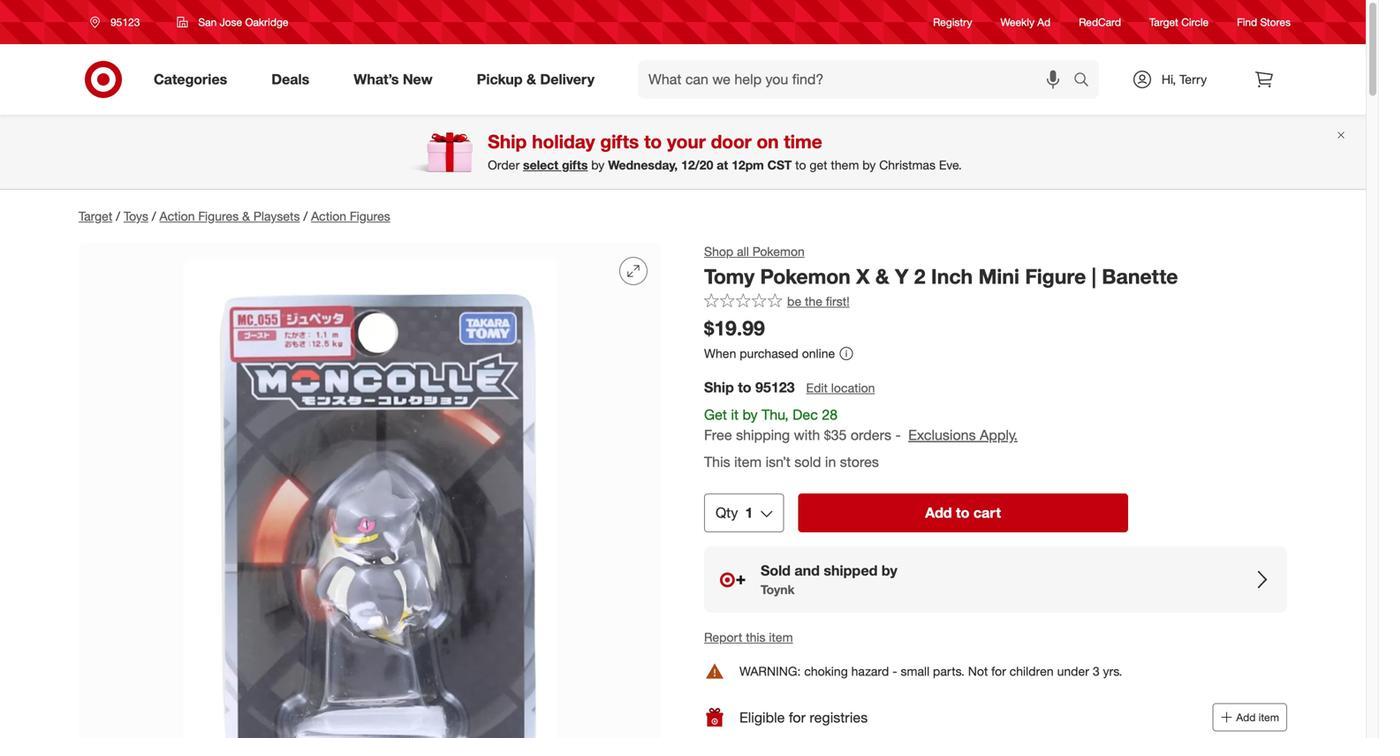 Task type: describe. For each thing, give the bounding box(es) containing it.
by right 'them'
[[863, 157, 876, 173]]

with
[[794, 427, 820, 444]]

wednesday,
[[608, 157, 678, 173]]

find stores
[[1237, 15, 1291, 29]]

add for add item
[[1236, 711, 1256, 725]]

target for target / toys / action figures & playsets / action figures
[[79, 209, 112, 224]]

san jose oakridge button
[[166, 6, 300, 38]]

$35
[[824, 427, 847, 444]]

find
[[1237, 15, 1257, 29]]

at
[[717, 157, 728, 173]]

yrs.
[[1103, 664, 1122, 680]]

exclusions
[[908, 427, 976, 444]]

stores
[[840, 454, 879, 471]]

95123 button
[[79, 6, 158, 38]]

first!
[[826, 294, 850, 309]]

time
[[784, 130, 822, 153]]

& for /
[[242, 209, 250, 224]]

cst
[[767, 157, 792, 173]]

item for add
[[1259, 711, 1279, 725]]

- inside get it by thu, dec 28 free shipping with $35 orders - exclusions apply.
[[895, 427, 901, 444]]

shipped
[[824, 562, 878, 580]]

apply.
[[980, 427, 1018, 444]]

find stores link
[[1237, 15, 1291, 30]]

toynk
[[761, 582, 795, 598]]

to up the it
[[738, 379, 752, 396]]

2 figures from the left
[[350, 209, 390, 224]]

edit location
[[806, 380, 875, 396]]

san
[[198, 15, 217, 29]]

sold
[[761, 562, 791, 580]]

1
[[745, 504, 753, 522]]

redcard link
[[1079, 15, 1121, 30]]

eligible
[[740, 709, 785, 727]]

1 figures from the left
[[198, 209, 239, 224]]

target for target circle
[[1150, 15, 1179, 29]]

to up the "wednesday,"
[[644, 130, 662, 153]]

2
[[914, 264, 926, 289]]

exclusions apply. button
[[908, 425, 1018, 445]]

registry
[[933, 15, 972, 29]]

deals link
[[256, 60, 332, 99]]

add for add to cart
[[925, 504, 952, 522]]

categories link
[[139, 60, 249, 99]]

1 vertical spatial gifts
[[562, 157, 588, 173]]

95123 inside fulfillment region
[[755, 379, 795, 396]]

edit
[[806, 380, 828, 396]]

28
[[822, 406, 838, 424]]

this
[[704, 454, 730, 471]]

pickup & delivery link
[[462, 60, 617, 99]]

action figures & playsets link
[[160, 209, 300, 224]]

2 action from the left
[[311, 209, 346, 224]]

oakridge
[[245, 15, 288, 29]]

choking
[[804, 664, 848, 680]]

sold
[[795, 454, 821, 471]]

add item
[[1236, 711, 1279, 725]]

eve.
[[939, 157, 962, 173]]

what's new link
[[339, 60, 455, 99]]

be
[[787, 294, 802, 309]]

to left get
[[795, 157, 806, 173]]

$19.99
[[704, 316, 765, 341]]

holiday
[[532, 130, 595, 153]]

when purchased online
[[704, 346, 835, 361]]

inch
[[931, 264, 973, 289]]

your
[[667, 130, 706, 153]]

0 vertical spatial for
[[991, 664, 1006, 680]]

this item isn't sold in stores
[[704, 454, 879, 471]]

playsets
[[253, 209, 300, 224]]

1 vertical spatial pokemon
[[760, 264, 851, 289]]

under
[[1057, 664, 1089, 680]]

shop all pokemon tomy pokemon  x & y 2 inch mini figure | banette
[[704, 244, 1178, 289]]

door
[[711, 130, 752, 153]]

1 action from the left
[[160, 209, 195, 224]]

children
[[1010, 664, 1054, 680]]

report this item button
[[704, 629, 793, 647]]

qty
[[716, 504, 738, 522]]

circle
[[1181, 15, 1209, 29]]

pickup & delivery
[[477, 71, 595, 88]]

search button
[[1066, 60, 1108, 102]]

isn't
[[766, 454, 791, 471]]

ship to 95123
[[704, 379, 795, 396]]

get
[[810, 157, 827, 173]]

fulfillment region
[[704, 378, 1287, 613]]

free
[[704, 427, 732, 444]]

thu,
[[762, 406, 789, 424]]

christmas
[[879, 157, 936, 173]]

shop
[[704, 244, 734, 259]]

banette
[[1102, 264, 1178, 289]]

dec
[[793, 406, 818, 424]]

search
[[1066, 73, 1108, 90]]

tomy pokemon  x & y 2 inch mini figure | banette, 1 of 4 image
[[79, 243, 662, 739]]

warning: choking hazard - small parts. not for children under 3 yrs.
[[740, 664, 1122, 680]]

report this item
[[704, 630, 793, 645]]

on
[[757, 130, 779, 153]]



Task type: vqa. For each thing, say whether or not it's contained in the screenshot.
top For
yes



Task type: locate. For each thing, give the bounding box(es) containing it.
1 horizontal spatial ship
[[704, 379, 734, 396]]

1 horizontal spatial figures
[[350, 209, 390, 224]]

0 vertical spatial add
[[925, 504, 952, 522]]

12pm
[[732, 157, 764, 173]]

item inside fulfillment region
[[734, 454, 762, 471]]

sold and shipped by toynk
[[761, 562, 898, 598]]

tomy
[[704, 264, 755, 289]]

2 horizontal spatial &
[[875, 264, 889, 289]]

target / toys / action figures & playsets / action figures
[[79, 209, 390, 224]]

0 vertical spatial gifts
[[600, 130, 639, 153]]

0 vertical spatial &
[[527, 71, 536, 88]]

to left cart at bottom right
[[956, 504, 970, 522]]

stores
[[1260, 15, 1291, 29]]

figure
[[1025, 264, 1086, 289]]

1 horizontal spatial &
[[527, 71, 536, 88]]

add
[[925, 504, 952, 522], [1236, 711, 1256, 725]]

/ right toys link
[[152, 209, 156, 224]]

gifts down 'holiday'
[[562, 157, 588, 173]]

get
[[704, 406, 727, 424]]

hi, terry
[[1162, 72, 1207, 87]]

pokemon right all
[[753, 244, 805, 259]]

action
[[160, 209, 195, 224], [311, 209, 346, 224]]

1 vertical spatial add
[[1236, 711, 1256, 725]]

parts.
[[933, 664, 965, 680]]

cart
[[974, 504, 1001, 522]]

1 vertical spatial for
[[789, 709, 806, 727]]

gifts up the "wednesday,"
[[600, 130, 639, 153]]

1 horizontal spatial action
[[311, 209, 346, 224]]

it
[[731, 406, 739, 424]]

0 horizontal spatial &
[[242, 209, 250, 224]]

to inside button
[[956, 504, 970, 522]]

and
[[795, 562, 820, 580]]

0 vertical spatial item
[[734, 454, 762, 471]]

1 vertical spatial target
[[79, 209, 112, 224]]

target link
[[79, 209, 112, 224]]

1 vertical spatial ship
[[704, 379, 734, 396]]

for
[[991, 664, 1006, 680], [789, 709, 806, 727]]

0 horizontal spatial add
[[925, 504, 952, 522]]

0 vertical spatial pokemon
[[753, 244, 805, 259]]

hazard
[[851, 664, 889, 680]]

small
[[901, 664, 930, 680]]

1 horizontal spatial 95123
[[755, 379, 795, 396]]

by right the it
[[743, 406, 758, 424]]

2 / from the left
[[152, 209, 156, 224]]

action figures link
[[311, 209, 390, 224]]

x
[[856, 264, 870, 289]]

pickup
[[477, 71, 523, 88]]

& left playsets
[[242, 209, 250, 224]]

ship inside ship holiday gifts to your door on time order select gifts by wednesday, 12/20 at 12pm cst to get them by christmas eve.
[[488, 130, 527, 153]]

2 vertical spatial &
[[875, 264, 889, 289]]

eligible for registries
[[740, 709, 868, 727]]

weekly ad
[[1001, 15, 1051, 29]]

edit location button
[[805, 379, 876, 398]]

ship inside fulfillment region
[[704, 379, 734, 396]]

orders
[[851, 427, 892, 444]]

hi,
[[1162, 72, 1176, 87]]

2 vertical spatial item
[[1259, 711, 1279, 725]]

1 vertical spatial -
[[893, 664, 897, 680]]

1 vertical spatial &
[[242, 209, 250, 224]]

0 horizontal spatial figures
[[198, 209, 239, 224]]

1 horizontal spatial add
[[1236, 711, 1256, 725]]

& left y at the right top of page
[[875, 264, 889, 289]]

& right pickup
[[527, 71, 536, 88]]

add item button
[[1213, 704, 1287, 732]]

- left 'small'
[[893, 664, 897, 680]]

3
[[1093, 664, 1100, 680]]

0 vertical spatial target
[[1150, 15, 1179, 29]]

95123 left san
[[110, 15, 140, 29]]

mini
[[979, 264, 1020, 289]]

add inside "add item" button
[[1236, 711, 1256, 725]]

by down 'holiday'
[[591, 157, 605, 173]]

1 vertical spatial item
[[769, 630, 793, 645]]

item for this
[[734, 454, 762, 471]]

them
[[831, 157, 859, 173]]

get it by thu, dec 28 free shipping with $35 orders - exclusions apply.
[[704, 406, 1018, 444]]

terry
[[1180, 72, 1207, 87]]

1 horizontal spatial /
[[152, 209, 156, 224]]

/ left toys link
[[116, 209, 120, 224]]

1 / from the left
[[116, 209, 120, 224]]

san jose oakridge
[[198, 15, 288, 29]]

target left "toys"
[[79, 209, 112, 224]]

weekly
[[1001, 15, 1035, 29]]

not
[[968, 664, 988, 680]]

ship up get
[[704, 379, 734, 396]]

What can we help you find? suggestions appear below search field
[[638, 60, 1078, 99]]

add inside add to cart button
[[925, 504, 952, 522]]

1 vertical spatial 95123
[[755, 379, 795, 396]]

what's new
[[354, 71, 433, 88]]

0 horizontal spatial 95123
[[110, 15, 140, 29]]

ship for holiday
[[488, 130, 527, 153]]

0 horizontal spatial target
[[79, 209, 112, 224]]

online
[[802, 346, 835, 361]]

be the first! link
[[704, 293, 850, 311]]

when
[[704, 346, 736, 361]]

0 horizontal spatial /
[[116, 209, 120, 224]]

add to cart button
[[798, 494, 1128, 533]]

warning:
[[740, 664, 801, 680]]

item
[[734, 454, 762, 471], [769, 630, 793, 645], [1259, 711, 1279, 725]]

by inside the 'sold and shipped by toynk'
[[882, 562, 898, 580]]

0 vertical spatial -
[[895, 427, 901, 444]]

/ right playsets
[[303, 209, 308, 224]]

by inside get it by thu, dec 28 free shipping with $35 orders - exclusions apply.
[[743, 406, 758, 424]]

for right eligible
[[789, 709, 806, 727]]

&
[[527, 71, 536, 88], [242, 209, 250, 224], [875, 264, 889, 289]]

location
[[831, 380, 875, 396]]

the
[[805, 294, 823, 309]]

pokemon
[[753, 244, 805, 259], [760, 264, 851, 289]]

1 horizontal spatial item
[[769, 630, 793, 645]]

0 horizontal spatial ship
[[488, 130, 527, 153]]

all
[[737, 244, 749, 259]]

1 horizontal spatial gifts
[[600, 130, 639, 153]]

0 horizontal spatial item
[[734, 454, 762, 471]]

2 horizontal spatial item
[[1259, 711, 1279, 725]]

95123 inside dropdown button
[[110, 15, 140, 29]]

purchased
[[740, 346, 799, 361]]

0 horizontal spatial gifts
[[562, 157, 588, 173]]

ship up order
[[488, 130, 527, 153]]

0 horizontal spatial action
[[160, 209, 195, 224]]

new
[[403, 71, 433, 88]]

this
[[746, 630, 766, 645]]

target circle
[[1150, 15, 1209, 29]]

by right shipped
[[882, 562, 898, 580]]

0 vertical spatial ship
[[488, 130, 527, 153]]

be the first!
[[787, 294, 850, 309]]

target circle link
[[1150, 15, 1209, 30]]

3 / from the left
[[303, 209, 308, 224]]

1 horizontal spatial for
[[991, 664, 1006, 680]]

y
[[895, 264, 909, 289]]

& inside shop all pokemon tomy pokemon  x & y 2 inch mini figure | banette
[[875, 264, 889, 289]]

0 vertical spatial 95123
[[110, 15, 140, 29]]

1 horizontal spatial target
[[1150, 15, 1179, 29]]

add to cart
[[925, 504, 1001, 522]]

- right orders
[[895, 427, 901, 444]]

12/20
[[681, 157, 713, 173]]

toys
[[124, 209, 148, 224]]

for right not
[[991, 664, 1006, 680]]

2 horizontal spatial /
[[303, 209, 308, 224]]

by
[[591, 157, 605, 173], [863, 157, 876, 173], [743, 406, 758, 424], [882, 562, 898, 580]]

|
[[1092, 264, 1096, 289]]

action right playsets
[[311, 209, 346, 224]]

pokemon up the at the top right of page
[[760, 264, 851, 289]]

categories
[[154, 71, 227, 88]]

ship for to
[[704, 379, 734, 396]]

95123 up thu,
[[755, 379, 795, 396]]

action right "toys"
[[160, 209, 195, 224]]

delivery
[[540, 71, 595, 88]]

order
[[488, 157, 520, 173]]

& for tomy
[[875, 264, 889, 289]]

target left circle
[[1150, 15, 1179, 29]]

jose
[[220, 15, 242, 29]]

ship
[[488, 130, 527, 153], [704, 379, 734, 396]]

weekly ad link
[[1001, 15, 1051, 30]]

0 horizontal spatial for
[[789, 709, 806, 727]]



